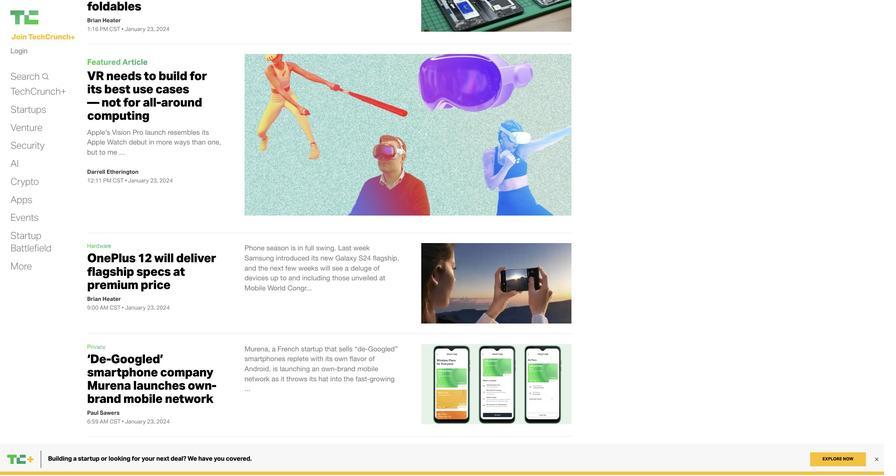 Task type: describe. For each thing, give the bounding box(es) containing it.
oneplus
[[87, 250, 135, 266]]

murena
[[87, 378, 131, 393]]

brian heater 1:16 pm cst • january 23, 2024
[[87, 17, 170, 33]]

the inside energy supply is one of the bigger issues impacting how technology will evolve over time — a challenge that might be feel closer to ho
[[319, 448, 329, 456]]

s24
[[359, 254, 371, 262]]

of inside 'murena, a french startup that sells "de-googled" smartphones replete with its own flavor of android, is launching an own-brand mobile network as it throws its hat into the fast-growing ...'
[[369, 355, 375, 363]]

replete
[[287, 355, 309, 363]]

apps link
[[10, 193, 32, 206]]

techcrunch+
[[10, 85, 66, 97]]

to inside 'phone season is in full swing. last week samsung introduced its new galaxy s24 flagship, and the next few weeks will see a deluge of devices up to and including those unveiled at mobile world congr...'
[[280, 274, 287, 282]]

needs
[[106, 68, 142, 83]]

murena,
[[245, 345, 270, 353]]

which
[[87, 467, 121, 476]]

throws
[[286, 375, 308, 383]]

best
[[104, 81, 130, 97]]

into
[[330, 375, 342, 383]]

1 horizontal spatial and
[[289, 274, 300, 282]]

23, inside privacy 'de-googled' smartphone company murena launches own- brand mobile network paul sawers 6:59 am cst • january 23, 2024
[[147, 418, 155, 425]]

android,
[[245, 365, 271, 373]]

mobile inside 'murena, a french startup that sells "de-googled" smartphones replete with its own flavor of android, is launching an own-brand mobile network as it throws its hat into the fast-growing ...'
[[358, 365, 378, 373]]

its inside apple's vision pro launch resembles its apple watch debut in more ways than one, but to me ...
[[202, 128, 209, 136]]

challenge
[[259, 468, 289, 476]]

techcrunch image
[[10, 10, 38, 24]]

23, inside darrell etherington 12:11 pm cst • january 23, 2024
[[150, 177, 158, 184]]

brian heater link for 1:16 pm cst
[[87, 17, 121, 24]]

uses
[[124, 467, 151, 476]]

pro
[[133, 128, 143, 136]]

week
[[353, 244, 370, 252]]

than
[[192, 138, 206, 146]]

venture
[[10, 121, 42, 133]]

cst inside brian heater 1:16 pm cst • january 23, 2024
[[109, 26, 120, 33]]

feel
[[334, 468, 345, 476]]

impacting
[[245, 458, 275, 466]]

... inside 'murena, a french startup that sells "de-googled" smartphones replete with its own flavor of android, is launching an own-brand mobile network as it throws its hat into the fast-growing ...'
[[245, 385, 250, 393]]

at inside the hardware oneplus 12 will deliver flagship specs at premium price brian heater 9:00 am cst • january 23, 2024
[[173, 264, 185, 279]]

startups
[[10, 103, 46, 115]]

computing
[[87, 108, 149, 123]]

2024 inside brian heater 1:16 pm cst • january 23, 2024
[[156, 26, 170, 33]]

cases
[[156, 81, 189, 97]]

pm for heater
[[100, 26, 108, 33]]

new
[[321, 254, 333, 262]]

murena, a french startup that sells "de-googled" smartphones replete with its own flavor of android, is launching an own-brand mobile network as it throws its hat into the fast-growing ...
[[245, 345, 398, 393]]

cst inside darrell etherington 12:11 pm cst • january 23, 2024
[[113, 177, 124, 184]]

resembles
[[168, 128, 200, 136]]

build
[[159, 68, 187, 83]]

launches
[[133, 378, 185, 393]]

time
[[378, 458, 392, 466]]

cst inside privacy 'de-googled' smartphone company murena launches own- brand mobile network paul sawers 6:59 am cst • january 23, 2024
[[110, 418, 121, 425]]

darrell etherington link
[[87, 169, 139, 175]]

devices
[[245, 274, 269, 282]]

instagrid,
[[152, 454, 208, 469]]

privacy
[[87, 344, 105, 350]]

full
[[305, 244, 314, 252]]

hardware
[[87, 243, 111, 249]]

apple's
[[87, 128, 110, 136]]

will inside the hardware oneplus 12 will deliver flagship specs at premium price brian heater 9:00 am cst • january 23, 2024
[[154, 250, 174, 266]]

startups link
[[10, 103, 46, 116]]

mobile inside privacy 'de-googled' smartphone company murena launches own- brand mobile network paul sawers 6:59 am cst • january 23, 2024
[[123, 391, 163, 407]]

more link
[[10, 260, 32, 272]]

techcrunch
[[28, 32, 71, 41]]

debut
[[129, 138, 147, 146]]

last
[[338, 244, 352, 252]]

its down an
[[309, 375, 317, 383]]

unveiled
[[352, 274, 378, 282]]

2024 inside the hardware oneplus 12 will deliver flagship specs at premium price brian heater 9:00 am cst • january 23, 2024
[[156, 304, 170, 311]]

startup battlefield link
[[10, 229, 51, 254]]

brand inside 'murena, a french startup that sells "de-googled" smartphones replete with its own flavor of android, is launching an own-brand mobile network as it throws its hat into the fast-growing ...'
[[337, 365, 356, 373]]

murena mobile image
[[422, 344, 572, 425]]

evolve
[[341, 458, 361, 466]]

january inside the hardware oneplus 12 will deliver flagship specs at premium price brian heater 9:00 am cst • january 23, 2024
[[125, 304, 146, 311]]

specs
[[136, 264, 171, 279]]

is for oneplus 12 will deliver flagship specs at premium price
[[291, 244, 296, 252]]

is inside 'murena, a french startup that sells "de-googled" smartphones replete with its own flavor of android, is launching an own-brand mobile network as it throws its hat into the fast-growing ...'
[[273, 365, 278, 373]]

will inside energy supply is one of the bigger issues impacting how technology will evolve over time — a challenge that might be feel closer to ho
[[329, 458, 339, 466]]

featured
[[87, 57, 121, 67]]

phone season is in full swing. last week samsung introduced its new galaxy s24 flagship, and the next few weeks will see a deluge of devices up to and including those unveiled at mobile world congr...
[[245, 244, 399, 292]]

am inside the hardware oneplus 12 will deliver flagship specs at premium price brian heater 9:00 am cst • january 23, 2024
[[100, 304, 108, 311]]

techcrunch+ link
[[10, 85, 66, 98]]

energy supply is one of the bigger issues impacting how technology will evolve over time — a challenge that might be feel closer to ho
[[245, 448, 394, 476]]

one
[[298, 448, 309, 456]]

its inside featured article vr needs to build for its best use cases — not for all-around computing
[[87, 81, 102, 97]]

brian heater link for 9:00 am cst
[[87, 296, 121, 303]]

germany's
[[87, 454, 149, 469]]

flagship,
[[373, 254, 399, 262]]

one,
[[208, 138, 221, 146]]

crypto
[[10, 175, 39, 188]]

12
[[138, 250, 152, 266]]

bigger
[[331, 448, 351, 456]]

startup battlefield
[[10, 229, 51, 254]]

january inside darrell etherington 12:11 pm cst • january 23, 2024
[[128, 177, 149, 184]]

'de-
[[87, 351, 111, 367]]

issues
[[353, 448, 372, 456]]

growing
[[370, 375, 395, 383]]

crypto link
[[10, 175, 39, 188]]

privacy 'de-googled' smartphone company murena launches own- brand mobile network paul sawers 6:59 am cst • january 23, 2024
[[87, 344, 216, 425]]

techcrunch link
[[10, 10, 80, 24]]

join techcrunch +
[[11, 32, 75, 42]]

pm for etherington
[[103, 177, 111, 184]]

darrell
[[87, 169, 105, 175]]

• inside darrell etherington 12:11 pm cst • january 23, 2024
[[125, 177, 127, 184]]

in inside apple's vision pro launch resembles its apple watch debut in more ways than one, but to me ...
[[149, 138, 154, 146]]

it
[[281, 375, 285, 383]]

at inside 'phone season is in full swing. last week samsung introduced its new galaxy s24 flagship, and the next few weeks will see a deluge of devices up to and including those unveiled at mobile world congr...'
[[379, 274, 385, 282]]

own- inside privacy 'de-googled' smartphone company murena launches own- brand mobile network paul sawers 6:59 am cst • january 23, 2024
[[188, 378, 216, 393]]

9:00
[[87, 304, 98, 311]]

apple
[[87, 138, 105, 146]]

1:16
[[87, 26, 98, 33]]

to inside apple's vision pro launch resembles its apple watch debut in more ways than one, but to me ...
[[99, 148, 105, 156]]

sells
[[339, 345, 353, 353]]

• inside privacy 'de-googled' smartphone company murena launches own- brand mobile network paul sawers 6:59 am cst • january 23, 2024
[[122, 418, 124, 425]]

germany's instagrid, which uses software t link
[[87, 454, 220, 476]]



Task type: vqa. For each thing, say whether or not it's contained in the screenshot.
bottom IS
yes



Task type: locate. For each thing, give the bounding box(es) containing it.
me
[[107, 148, 117, 156]]

0 vertical spatial own-
[[321, 365, 337, 373]]

own
[[335, 355, 348, 363]]

few
[[285, 264, 297, 272]]

its up than
[[202, 128, 209, 136]]

1 vertical spatial a
[[272, 345, 276, 353]]

brian inside brian heater 1:16 pm cst • january 23, 2024
[[87, 17, 101, 24]]

brand inside privacy 'de-googled' smartphone company murena launches own- brand mobile network paul sawers 6:59 am cst • january 23, 2024
[[87, 391, 121, 407]]

season
[[267, 244, 289, 252]]

is for germany's instagrid, which uses software t
[[291, 448, 296, 456]]

0 horizontal spatial a
[[254, 468, 257, 476]]

1 vertical spatial is
[[273, 365, 278, 373]]

and
[[245, 264, 256, 272], [289, 274, 300, 282]]

cst inside the hardware oneplus 12 will deliver flagship specs at premium price brian heater 9:00 am cst • january 23, 2024
[[110, 304, 121, 311]]

network down android,
[[245, 375, 270, 383]]

in inside 'phone season is in full swing. last week samsung introduced its new galaxy s24 flagship, and the next few weeks will see a deluge of devices up to and including those unveiled at mobile world congr...'
[[298, 244, 303, 252]]

2 vertical spatial of
[[311, 448, 317, 456]]

1 horizontal spatial a
[[272, 345, 276, 353]]

of inside 'phone season is in full swing. last week samsung introduced its new galaxy s24 flagship, and the next few weeks will see a deluge of devices up to and including those unveiled at mobile world congr...'
[[374, 264, 380, 272]]

0 vertical spatial ...
[[119, 148, 125, 156]]

watch
[[107, 138, 127, 146]]

but
[[87, 148, 97, 156]]

0 vertical spatial network
[[245, 375, 270, 383]]

the inside 'phone season is in full swing. last week samsung introduced its new galaxy s24 flagship, and the next few weeks will see a deluge of devices up to and including those unveiled at mobile world congr...'
[[258, 264, 268, 272]]

a inside 'murena, a french startup that sells "de-googled" smartphones replete with its own flavor of android, is launching an own-brand mobile network as it throws its hat into the fast-growing ...'
[[272, 345, 276, 353]]

network inside privacy 'de-googled' smartphone company murena launches own- brand mobile network paul sawers 6:59 am cst • january 23, 2024
[[165, 391, 213, 407]]

privacy link
[[87, 344, 105, 350]]

1 horizontal spatial for
[[190, 68, 207, 83]]

0 vertical spatial heater
[[102, 17, 121, 24]]

1 brian heater link from the top
[[87, 17, 121, 24]]

... inside apple's vision pro launch resembles its apple watch debut in more ways than one, but to me ...
[[119, 148, 125, 156]]

pm inside darrell etherington 12:11 pm cst • january 23, 2024
[[103, 177, 111, 184]]

am
[[100, 304, 108, 311], [100, 418, 108, 425]]

company
[[160, 365, 213, 380]]

supply
[[268, 448, 289, 456]]

weeks
[[298, 264, 318, 272]]

an
[[312, 365, 320, 373]]

network down company
[[165, 391, 213, 407]]

article
[[123, 57, 148, 67]]

and up devices
[[245, 264, 256, 272]]

and down few
[[289, 274, 300, 282]]

am down paul sawers link
[[100, 418, 108, 425]]

2 brian heater link from the top
[[87, 296, 121, 303]]

its inside 'phone season is in full swing. last week samsung introduced its new galaxy s24 flagship, and the next few weeks will see a deluge of devices up to and including those unveiled at mobile world congr...'
[[311, 254, 319, 262]]

to
[[144, 68, 156, 83], [99, 148, 105, 156], [280, 274, 287, 282], [368, 468, 374, 476]]

is
[[291, 244, 296, 252], [273, 365, 278, 373], [291, 448, 296, 456]]

0 vertical spatial that
[[325, 345, 337, 353]]

up
[[270, 274, 278, 282]]

at
[[173, 264, 185, 279], [379, 274, 385, 282]]

0 vertical spatial mobile
[[358, 365, 378, 373]]

vr needs to build for its best use cases — not for all-around computing link
[[87, 68, 207, 123]]

is up as
[[273, 365, 278, 373]]

• right 6:59
[[122, 418, 124, 425]]

0 horizontal spatial for
[[123, 95, 140, 110]]

2 heater from the top
[[102, 296, 121, 303]]

fast-
[[356, 375, 370, 383]]

search image
[[41, 73, 49, 80]]

1 vertical spatial the
[[344, 375, 354, 383]]

1 vertical spatial mobile
[[123, 391, 163, 407]]

1 vertical spatial heater
[[102, 296, 121, 303]]

to left me
[[99, 148, 105, 156]]

0 vertical spatial brian
[[87, 17, 101, 24]]

1 vertical spatial in
[[298, 244, 303, 252]]

to down over
[[368, 468, 374, 476]]

ways
[[174, 138, 190, 146]]

a inside 'phone season is in full swing. last week samsung introduced its new galaxy s24 flagship, and the next few weeks will see a deluge of devices up to and including those unveiled at mobile world congr...'
[[345, 264, 349, 272]]

the
[[258, 264, 268, 272], [344, 375, 354, 383], [319, 448, 329, 456]]

1 vertical spatial brian heater link
[[87, 296, 121, 303]]

a
[[345, 264, 349, 272], [272, 345, 276, 353], [254, 468, 257, 476]]

launching
[[280, 365, 310, 373]]

login
[[10, 46, 27, 55]]

its down full
[[311, 254, 319, 262]]

events
[[10, 211, 39, 224]]

to inside featured article vr needs to build for its best use cases — not for all-around computing
[[144, 68, 156, 83]]

• down etherington
[[125, 177, 127, 184]]

2 vertical spatial a
[[254, 468, 257, 476]]

for
[[190, 68, 207, 83], [123, 95, 140, 110]]

of right one
[[311, 448, 317, 456]]

of right flavor
[[369, 355, 375, 363]]

heater
[[102, 17, 121, 24], [102, 296, 121, 303]]

is inside energy supply is one of the bigger issues impacting how technology will evolve over time — a challenge that might be feel closer to ho
[[291, 448, 296, 456]]

will right 12 at the bottom of page
[[154, 250, 174, 266]]

next
[[270, 264, 284, 272]]

1 horizontal spatial own-
[[321, 365, 337, 373]]

smartphone
[[87, 365, 158, 380]]

hardware oneplus 12 will deliver flagship specs at premium price brian heater 9:00 am cst • january 23, 2024
[[87, 243, 216, 311]]

phone
[[245, 244, 265, 252]]

january inside privacy 'de-googled' smartphone company murena launches own- brand mobile network paul sawers 6:59 am cst • january 23, 2024
[[125, 418, 146, 425]]

its left best
[[87, 81, 102, 97]]

of inside energy supply is one of the bigger issues impacting how technology will evolve over time — a challenge that might be feel closer to ho
[[311, 448, 317, 456]]

germany's instagrid, which uses software t
[[87, 454, 220, 476]]

1 horizontal spatial brand
[[337, 365, 356, 373]]

join
[[11, 32, 27, 41]]

use
[[133, 81, 153, 97]]

is left one
[[291, 448, 296, 456]]

2 brian from the top
[[87, 296, 101, 303]]

6:59
[[87, 418, 98, 425]]

heater inside the hardware oneplus 12 will deliver flagship specs at premium price brian heater 9:00 am cst • january 23, 2024
[[102, 296, 121, 303]]

1 vertical spatial and
[[289, 274, 300, 282]]

pm inside brian heater 1:16 pm cst • january 23, 2024
[[100, 26, 108, 33]]

pm right 1:16
[[100, 26, 108, 33]]

"de-
[[355, 345, 368, 353]]

• inside brian heater 1:16 pm cst • january 23, 2024
[[121, 26, 124, 33]]

technology
[[292, 458, 327, 466]]

mobile
[[245, 284, 266, 292]]

deliver
[[176, 250, 216, 266]]

2 vertical spatial is
[[291, 448, 296, 456]]

brian up '9:00'
[[87, 296, 101, 303]]

will up be
[[329, 458, 339, 466]]

the down samsung on the left bottom
[[258, 264, 268, 272]]

2 horizontal spatial a
[[345, 264, 349, 272]]

0 vertical spatial the
[[258, 264, 268, 272]]

to right up
[[280, 274, 287, 282]]

might
[[305, 468, 323, 476]]

is up the introduced on the bottom left of the page
[[291, 244, 296, 252]]

0 vertical spatial of
[[374, 264, 380, 272]]

0 vertical spatial brian heater link
[[87, 17, 121, 24]]

0 vertical spatial brand
[[337, 365, 356, 373]]

brand
[[337, 365, 356, 373], [87, 391, 121, 407]]

1 vertical spatial network
[[165, 391, 213, 407]]

2 horizontal spatial the
[[344, 375, 354, 383]]

in down launch
[[149, 138, 154, 146]]

0 horizontal spatial mobile
[[123, 391, 163, 407]]

0 vertical spatial for
[[190, 68, 207, 83]]

the inside 'murena, a french startup that sells "de-googled" smartphones replete with its own flavor of android, is launching an own-brand mobile network as it throws its hat into the fast-growing ...'
[[344, 375, 354, 383]]

oneplus 12 will deliver flagship specs at premium price link
[[87, 250, 216, 292]]

how
[[277, 458, 290, 466]]

• down premium
[[122, 304, 124, 311]]

mobile
[[358, 365, 378, 373], [123, 391, 163, 407]]

a up smartphones
[[272, 345, 276, 353]]

the right into
[[344, 375, 354, 383]]

googled'
[[111, 351, 163, 367]]

darrell etherington 12:11 pm cst • january 23, 2024
[[87, 169, 173, 184]]

software
[[153, 467, 205, 476]]

ai
[[10, 157, 19, 169]]

its right the with at bottom left
[[325, 355, 333, 363]]

0 vertical spatial is
[[291, 244, 296, 252]]

world
[[268, 284, 286, 292]]

0 horizontal spatial brand
[[87, 391, 121, 407]]

brian inside the hardware oneplus 12 will deliver flagship specs at premium price brian heater 9:00 am cst • january 23, 2024
[[87, 296, 101, 303]]

vast array of overhead electric wires image
[[422, 447, 572, 476]]

to down the article at the left top
[[144, 68, 156, 83]]

mobile up fast-
[[358, 365, 378, 373]]

1 vertical spatial pm
[[103, 177, 111, 184]]

closer
[[347, 468, 366, 476]]

2 vertical spatial the
[[319, 448, 329, 456]]

network inside 'murena, a french startup that sells "de-googled" smartphones replete with its own flavor of android, is launching an own-brand mobile network as it throws its hat into the fast-growing ...'
[[245, 375, 270, 383]]

0 horizontal spatial own-
[[188, 378, 216, 393]]

0 horizontal spatial the
[[258, 264, 268, 272]]

0 horizontal spatial in
[[149, 138, 154, 146]]

paul sawers link
[[87, 410, 120, 417]]

1 vertical spatial own-
[[188, 378, 216, 393]]

0 vertical spatial in
[[149, 138, 154, 146]]

brian heater link up 1:16
[[87, 17, 121, 24]]

congr...
[[288, 284, 312, 292]]

• inside the hardware oneplus 12 will deliver flagship specs at premium price brian heater 9:00 am cst • january 23, 2024
[[122, 304, 124, 311]]

pm down darrell etherington link
[[103, 177, 111, 184]]

brand down own
[[337, 365, 356, 373]]

23,
[[147, 26, 155, 33], [150, 177, 158, 184], [147, 304, 155, 311], [147, 418, 155, 425]]

1 horizontal spatial network
[[245, 375, 270, 383]]

see
[[332, 264, 343, 272]]

will inside 'phone season is in full swing. last week samsung introduced its new galaxy s24 flagship, and the next few weeks will see a deluge of devices up to and including those unveiled at mobile world congr...'
[[320, 264, 330, 272]]

that inside energy supply is one of the bigger issues impacting how technology will evolve over time — a challenge that might be feel closer to ho
[[291, 468, 303, 476]]

brian up 1:16
[[87, 17, 101, 24]]

1 vertical spatial of
[[369, 355, 375, 363]]

0 vertical spatial am
[[100, 304, 108, 311]]

1 horizontal spatial the
[[319, 448, 329, 456]]

0 vertical spatial a
[[345, 264, 349, 272]]

12:11
[[87, 177, 102, 184]]

hat
[[319, 375, 328, 383]]

to inside energy supply is one of the bigger issues impacting how technology will evolve over time — a challenge that might be feel closer to ho
[[368, 468, 374, 476]]

ai link
[[10, 157, 19, 170]]

0 horizontal spatial ...
[[119, 148, 125, 156]]

1 vertical spatial brian
[[87, 296, 101, 303]]

of down flagship,
[[374, 264, 380, 272]]

january
[[125, 26, 146, 33], [128, 177, 149, 184], [125, 304, 146, 311], [125, 418, 146, 425]]

1 vertical spatial for
[[123, 95, 140, 110]]

1 vertical spatial am
[[100, 418, 108, 425]]

around
[[161, 95, 202, 110]]

apple's vision pro launch resembles its apple watch debut in more ways than one, but to me ...
[[87, 128, 221, 156]]

will
[[154, 250, 174, 266], [320, 264, 330, 272], [329, 458, 339, 466]]

am inside privacy 'de-googled' smartphone company murena launches own- brand mobile network paul sawers 6:59 am cst • january 23, 2024
[[100, 418, 108, 425]]

1 horizontal spatial mobile
[[358, 365, 378, 373]]

is inside 'phone season is in full swing. last week samsung introduced its new galaxy s24 flagship, and the next few weeks will see a deluge of devices up to and including those unveiled at mobile world congr...'
[[291, 244, 296, 252]]

1 brian from the top
[[87, 17, 101, 24]]

brian heater link up '9:00'
[[87, 296, 121, 303]]

0 horizontal spatial at
[[173, 264, 185, 279]]

that down technology on the left
[[291, 468, 303, 476]]

0 vertical spatial and
[[245, 264, 256, 272]]

with
[[311, 355, 324, 363]]

1 am from the top
[[100, 304, 108, 311]]

23, inside the hardware oneplus 12 will deliver flagship specs at premium price brian heater 9:00 am cst • january 23, 2024
[[147, 304, 155, 311]]

0 vertical spatial pm
[[100, 26, 108, 33]]

1 heater from the top
[[102, 17, 121, 24]]

launch
[[145, 128, 166, 136]]

2024 inside privacy 'de-googled' smartphone company murena launches own- brand mobile network paul sawers 6:59 am cst • january 23, 2024
[[156, 418, 170, 425]]

login link
[[10, 45, 27, 57]]

mobile down the smartphone
[[123, 391, 163, 407]]

more
[[156, 138, 172, 146]]

23, inside brian heater 1:16 pm cst • january 23, 2024
[[147, 26, 155, 33]]

—
[[245, 468, 252, 476]]

2024 inside darrell etherington 12:11 pm cst • january 23, 2024
[[159, 177, 173, 184]]

in
[[149, 138, 154, 146], [298, 244, 303, 252]]

flavor
[[350, 355, 367, 363]]

those
[[332, 274, 350, 282]]

1 horizontal spatial ...
[[245, 385, 250, 393]]

1 horizontal spatial in
[[298, 244, 303, 252]]

january inside brian heater 1:16 pm cst • january 23, 2024
[[125, 26, 146, 33]]

at right unveiled
[[379, 274, 385, 282]]

introduced
[[276, 254, 309, 262]]

galaxy
[[335, 254, 357, 262]]

googled"
[[368, 345, 398, 353]]

premium
[[87, 277, 138, 292]]

0 horizontal spatial that
[[291, 468, 303, 476]]

cst down etherington
[[113, 177, 124, 184]]

a right the — at the bottom
[[254, 468, 257, 476]]

startup
[[301, 345, 323, 353]]

1 vertical spatial ...
[[245, 385, 250, 393]]

brand up paul sawers link
[[87, 391, 121, 407]]

cst right '9:00'
[[110, 304, 121, 311]]

various activities being performed in a vr headset, and a vr headset on its own image
[[245, 54, 572, 216]]

at right specs in the bottom of the page
[[173, 264, 185, 279]]

a right see on the left bottom
[[345, 264, 349, 272]]

that up own
[[325, 345, 337, 353]]

... right me
[[119, 148, 125, 156]]

0 horizontal spatial and
[[245, 264, 256, 272]]

the left bigger
[[319, 448, 329, 456]]

1 horizontal spatial that
[[325, 345, 337, 353]]

0 horizontal spatial network
[[165, 391, 213, 407]]

own- inside 'murena, a french startup that sells "de-googled" smartphones replete with its own flavor of android, is launching an own-brand mobile network as it throws its hat into the fast-growing ...'
[[321, 365, 337, 373]]

a inside energy supply is one of the bigger issues impacting how technology will evolve over time — a challenge that might be feel closer to ho
[[254, 468, 257, 476]]

heater inside brian heater 1:16 pm cst • january 23, 2024
[[102, 17, 121, 24]]

... down android,
[[245, 385, 250, 393]]

1 horizontal spatial at
[[379, 274, 385, 282]]

will down new
[[320, 264, 330, 272]]

paul
[[87, 410, 99, 417]]

cst right 1:16
[[109, 26, 120, 33]]

in left full
[[298, 244, 303, 252]]

cst down sawers
[[110, 418, 121, 425]]

that inside 'murena, a french startup that sells "de-googled" smartphones replete with its own flavor of android, is launching an own-brand mobile network as it throws its hat into the fast-growing ...'
[[325, 345, 337, 353]]

am right '9:00'
[[100, 304, 108, 311]]

2 am from the top
[[100, 418, 108, 425]]

1 vertical spatial that
[[291, 468, 303, 476]]

1 vertical spatial brand
[[87, 391, 121, 407]]

• right 1:16
[[121, 26, 124, 33]]



